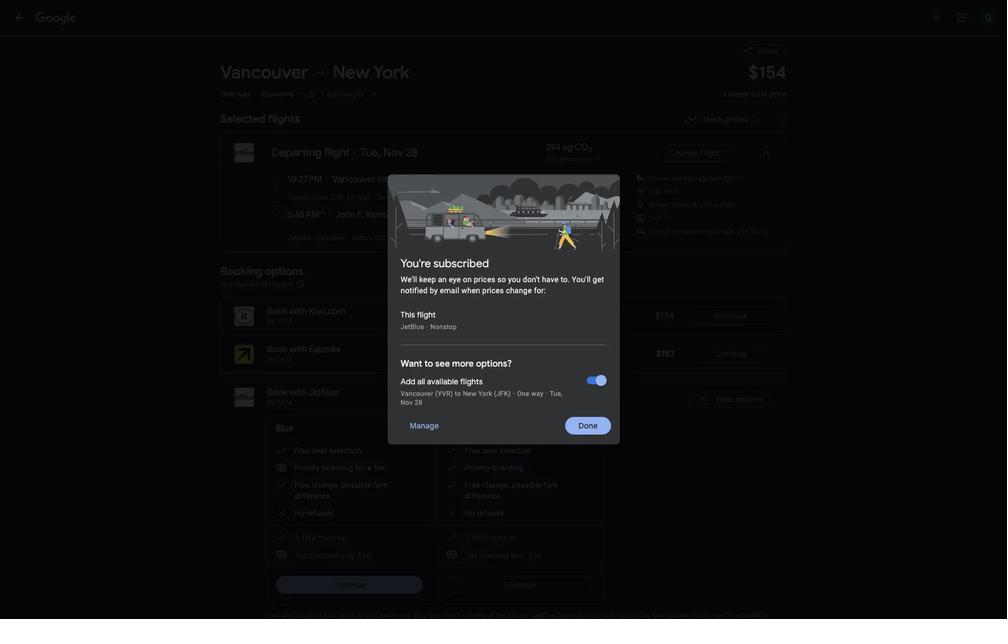 Task type: vqa. For each thing, say whether or not it's contained in the screenshot.
bottom dyer
no



Task type: describe. For each thing, give the bounding box(es) containing it.
you're
[[401, 257, 431, 271]]

free up priority boarding
[[465, 447, 480, 456]]

this flight
[[401, 310, 436, 320]]

10:27 pm
[[287, 174, 322, 185]]

$235
[[573, 424, 593, 435]]

go back image
[[13, 11, 27, 24]]

avg
[[546, 156, 558, 163]]

free for priority boarding for a fee
[[302, 534, 316, 543]]

0 vertical spatial to
[[424, 359, 433, 370]]

priority boarding
[[465, 464, 524, 473]]

1974 for book with kiwi.com
[[277, 318, 292, 326]]

carbon
[[649, 228, 671, 236]]

options for how
[[236, 281, 260, 288]]

1 horizontal spatial 294
[[737, 228, 749, 236]]

add all available flights
[[401, 377, 483, 387]]

get
[[593, 275, 604, 284]]

don't
[[523, 275, 540, 284]]

1 vertical spatial international
[[404, 210, 454, 221]]

york inside main content
[[373, 61, 409, 84]]

1 free carry-on for priority boarding
[[466, 534, 517, 543]]

vancouver international airport (yvr)
[[333, 174, 483, 185]]

learn more about booking options element
[[296, 278, 305, 290]]

boarding for priority boarding
[[492, 464, 524, 473]]

book with jetblue b6 1974
[[267, 388, 339, 407]]

kennedy
[[366, 210, 401, 221]]

hr
[[337, 193, 344, 202]]

above average legroom (32 in)
[[649, 175, 744, 183]]

flights inside main content
[[268, 112, 300, 126]]

0 vertical spatial tue, nov 28
[[360, 146, 418, 160]]

boarding for priority boarding for a fee
[[322, 464, 353, 473]]

1 for priority boarding
[[466, 534, 470, 543]]

vancouver for vancouver
[[220, 61, 308, 84]]

selection for priority boarding
[[500, 447, 532, 456]]

1 for priority boarding for a fee
[[296, 534, 300, 543]]

track
[[703, 114, 723, 124]]

Arrival time: 6:45 AM on  Wednesday, November 29. text field
[[287, 209, 325, 221]]

manage
[[410, 421, 439, 431]]

1 vertical spatial new
[[463, 390, 477, 398]]

0 vertical spatial prices
[[725, 114, 748, 124]]

selected flights
[[220, 112, 300, 126]]

refunds for priority boarding for a fee
[[307, 509, 334, 518]]

on for priority boarding for a fee
[[338, 534, 347, 543]]

difference for priority boarding for a fee
[[295, 492, 330, 501]]

no refunds for priority boarding
[[465, 509, 504, 518]]

0 vertical spatial (yvr)
[[461, 174, 483, 185]]

notified
[[401, 286, 428, 295]]

selected
[[220, 112, 266, 126]]

priority boarding for a fee
[[295, 464, 385, 473]]

1 horizontal spatial way
[[531, 390, 544, 398]]

done
[[578, 421, 598, 431]]

no for priority boarding
[[465, 509, 475, 518]]

flight for change flight
[[700, 148, 720, 158]]

1 horizontal spatial one way
[[517, 390, 544, 398]]

1st for priority boarding
[[466, 552, 477, 561]]

in-seat power & usb outlets
[[649, 201, 735, 209]]

with for jetblue
[[290, 388, 307, 399]]

are
[[261, 281, 271, 288]]

nov inside main content
[[383, 146, 403, 160]]

free down priority boarding
[[465, 481, 480, 490]]

1 vertical spatial one
[[517, 390, 530, 398]]

b6 1974
[[396, 235, 422, 242]]

28 inside tue, nov 28
[[415, 399, 422, 407]]

 image for add
[[513, 390, 515, 398]]

free left wi-
[[649, 188, 663, 196]]

by
[[430, 286, 438, 295]]

live
[[649, 215, 662, 222]]

book with kiwi.com b6 1974
[[267, 306, 346, 326]]

so
[[498, 275, 506, 284]]

for:
[[534, 286, 546, 295]]

track prices
[[703, 114, 748, 124]]

overnight
[[377, 193, 411, 202]]

share
[[757, 46, 778, 56]]

in)
[[736, 175, 744, 183]]

0 vertical spatial new
[[333, 61, 370, 84]]

checked for priority boarding
[[479, 552, 509, 561]]

vancouver (yvr) to new york (jfk)
[[401, 390, 511, 398]]

a
[[367, 464, 372, 473]]

1 vertical spatial airport
[[456, 210, 485, 221]]

carry- for priority boarding for a fee
[[318, 534, 338, 543]]

airbus a320
[[352, 235, 390, 242]]

(32
[[724, 175, 734, 183]]

2 horizontal spatial seat
[[657, 201, 670, 209]]

b6 for book with expedia
[[267, 356, 275, 364]]

carry- for priority boarding
[[488, 534, 508, 543]]

travel
[[287, 193, 309, 202]]

flight for this flight
[[417, 310, 436, 320]]

above
[[649, 175, 668, 183]]

refunds for priority boarding
[[477, 509, 504, 518]]

1974 for book with expedia
[[277, 356, 292, 364]]

1st for priority boarding for a fee
[[296, 552, 307, 561]]

no for priority boarding for a fee
[[295, 509, 305, 518]]

1 horizontal spatial kg
[[751, 228, 758, 236]]

have
[[542, 275, 559, 284]]

tue, inside main content
[[360, 146, 381, 160]]

available
[[427, 377, 458, 387]]

5
[[330, 193, 335, 202]]

book for book with expedia
[[267, 345, 287, 356]]

28 inside main content
[[406, 146, 418, 160]]

outlets
[[714, 201, 735, 209]]

selection for priority boarding for a fee
[[329, 447, 361, 456]]

possible for priority boarding for a fee
[[341, 481, 371, 490]]

0 vertical spatial airport
[[430, 174, 459, 185]]

flight number b6 1974 text field for book with jetblue
[[267, 399, 292, 407]]

+1
[[319, 209, 325, 216]]

(jfk) for vancouver (yvr) to new york (jfk)
[[494, 390, 511, 398]]

want to see more options?
[[401, 359, 512, 370]]

expedia
[[309, 345, 341, 356]]

0 horizontal spatial economy
[[261, 90, 294, 98]]

6:45 am +1
[[287, 209, 325, 221]]

for
[[355, 464, 365, 473]]

booking
[[220, 265, 262, 279]]

first checked bag costs 30 us dollars element for priority boarding for a fee
[[276, 550, 371, 562]]

departing
[[272, 146, 322, 160]]

1 horizontal spatial to
[[455, 390, 461, 398]]

emissions for carbon
[[673, 228, 705, 236]]

1st checked bag: $30 for priority boarding
[[466, 552, 541, 561]]

booking options
[[220, 265, 304, 279]]

b6 for book with jetblue
[[267, 399, 275, 407]]

legroom
[[696, 175, 722, 183]]

options?
[[476, 359, 512, 370]]

fee
[[374, 464, 385, 473]]

done button
[[565, 413, 611, 440]]

flight for departing flight
[[324, 146, 350, 160]]

usb
[[699, 201, 712, 209]]

$182
[[656, 349, 675, 360]]

294 inside 294 kg co 2
[[546, 142, 561, 153]]

nov inside tue, nov 28
[[401, 399, 413, 407]]

learn more about booking options image
[[296, 280, 305, 289]]

see
[[435, 359, 450, 370]]

Departure time: 10:27 PM. text field
[[287, 174, 322, 185]]

learn more about tracked prices image
[[750, 114, 760, 124]]

keep
[[419, 275, 436, 284]]

1 free carry-on for priority boarding for a fee
[[296, 534, 347, 543]]

carbon emissions estimate: 294 kilograms element
[[649, 228, 758, 236]]

change, for priority boarding for a fee
[[312, 481, 339, 490]]

seat for priority boarding
[[482, 447, 498, 456]]

b6 for book with kiwi.com
[[267, 318, 275, 326]]

vancouver for vancouver (yvr) to new york (jfk)
[[401, 390, 433, 398]]

free up the priority boarding for a fee
[[295, 447, 310, 456]]

change
[[506, 286, 532, 295]]

$30 for priority boarding
[[528, 552, 541, 561]]

want
[[401, 359, 422, 370]]

fi
[[674, 188, 680, 196]]

co
[[575, 142, 589, 153]]

options for hide
[[736, 395, 764, 405]]

change flight button
[[657, 144, 733, 162]]

$154 lowest total price
[[723, 61, 787, 98]]

jetblue inside book with jetblue b6 1974
[[308, 388, 339, 399]]

0 vertical spatial jetblue
[[287, 235, 311, 242]]

tv
[[663, 215, 672, 222]]

estimate:
[[707, 228, 736, 236]]

all
[[417, 377, 425, 387]]

more
[[452, 359, 474, 370]]

book with expedia b6 1974
[[267, 345, 341, 364]]



Task type: locate. For each thing, give the bounding box(es) containing it.
1 vertical spatial tue,
[[550, 390, 563, 398]]

$154 down share
[[749, 61, 787, 84]]

hide options
[[717, 395, 764, 405]]

airbus
[[352, 235, 372, 242]]

possible for priority boarding
[[512, 481, 542, 490]]

1 free change, possible fare difference from the left
[[295, 481, 387, 501]]

email
[[440, 286, 459, 295]]

you're subscribed we'll keep an eye on prices so you don't have to. you'll get notified by email when prices change for:
[[401, 257, 604, 295]]

kg
[[563, 142, 573, 153], [751, 228, 758, 236]]

live tv
[[649, 215, 672, 222]]

2 priority from the left
[[465, 464, 490, 473]]

prices down so
[[482, 286, 504, 295]]

1 b6 from the top
[[267, 318, 275, 326]]

1 horizontal spatial one
[[517, 390, 530, 398]]

boarding
[[322, 464, 353, 473], [492, 464, 524, 473]]

prices
[[725, 114, 748, 124], [474, 275, 496, 284], [482, 286, 504, 295]]

154 us dollars element
[[749, 61, 787, 84]]

no refunds down priority boarding
[[465, 509, 504, 518]]

2 carry- from the left
[[488, 534, 508, 543]]

possible
[[341, 481, 371, 490], [512, 481, 542, 490]]

book inside book with expedia b6 1974
[[267, 345, 287, 356]]

first checked bag costs 30 us dollars element
[[276, 550, 371, 562], [446, 550, 541, 562]]

vancouver up selected flights
[[220, 61, 308, 84]]

182 US dollars text field
[[656, 349, 675, 360]]

1 fare from the left
[[373, 481, 387, 490]]

3 book from the top
[[267, 388, 287, 399]]

kg up avg emissions
[[563, 142, 573, 153]]

2 1 free carry-on from the left
[[466, 534, 517, 543]]

emissions
[[560, 156, 591, 163], [673, 228, 705, 236]]

fare for priority boarding for a fee
[[373, 481, 387, 490]]

lowest
[[723, 90, 749, 98]]

refunds down the priority boarding for a fee
[[307, 509, 334, 518]]

0 vertical spatial way
[[236, 90, 250, 98]]

options inside dropdown button
[[736, 395, 764, 405]]

options for booking
[[265, 265, 304, 279]]

change, for priority boarding
[[482, 481, 510, 490]]

$154 for $154 lowest total price
[[749, 61, 787, 84]]

&
[[693, 201, 697, 209]]

2 possible from the left
[[512, 481, 542, 490]]

change flight
[[670, 148, 720, 158]]

1 vertical spatial to
[[455, 390, 461, 398]]

1 possible from the left
[[341, 481, 371, 490]]

eye
[[449, 275, 461, 284]]

b6 down b6 1974 text box
[[267, 399, 275, 407]]

2 free change, possible fare difference from the left
[[465, 481, 558, 501]]

2 1974 from the top
[[277, 356, 292, 364]]

york
[[373, 61, 409, 84], [478, 390, 492, 398]]

1 carry- from the left
[[318, 534, 338, 543]]

free change, possible fare difference down priority boarding
[[465, 481, 558, 501]]

new up passenger
[[333, 61, 370, 84]]

2 no refunds from the left
[[465, 509, 504, 518]]

0 vertical spatial tue,
[[360, 146, 381, 160]]

book for book with kiwi.com
[[267, 306, 287, 317]]

selection
[[329, 447, 361, 456], [500, 447, 532, 456]]

1 vertical spatial 294
[[737, 228, 749, 236]]

1 passenger button
[[301, 84, 384, 104]]

2 refunds from the left
[[477, 509, 504, 518]]

1st checked bag: $30 for priority boarding for a fee
[[296, 552, 371, 561]]

1 vertical spatial prices
[[474, 275, 496, 284]]

free change, possible fare difference
[[295, 481, 387, 501], [465, 481, 558, 501]]

b6
[[267, 318, 275, 326], [267, 356, 275, 364], [267, 399, 275, 407]]

airport
[[430, 174, 459, 185], [456, 210, 485, 221]]

selection up the priority boarding for a fee
[[329, 447, 361, 456]]

options right hide
[[736, 395, 764, 405]]

1 horizontal spatial (yvr)
[[461, 174, 483, 185]]

2 horizontal spatial flight
[[700, 148, 720, 158]]

1 flight number b6 1974 text field from the top
[[267, 318, 292, 326]]

one
[[220, 90, 234, 98], [517, 390, 530, 398]]

1 horizontal spatial york
[[478, 390, 492, 398]]

0 horizontal spatial change,
[[312, 481, 339, 490]]

1 vertical spatial vancouver
[[333, 174, 376, 185]]

1974 inside book with kiwi.com b6 1974
[[277, 318, 292, 326]]

1974 inside book with jetblue b6 1974
[[277, 399, 292, 407]]

2 vertical spatial options
[[736, 395, 764, 405]]

jetblue down expedia
[[308, 388, 339, 399]]

154 US dollars text field
[[655, 311, 675, 322]]

b6 inside book with jetblue b6 1974
[[267, 399, 275, 407]]

with down b6 1974 text box
[[290, 388, 307, 399]]

1 free carry-on
[[296, 534, 347, 543], [466, 534, 517, 543]]

$154 for $154
[[655, 311, 675, 322]]

nov down add
[[401, 399, 413, 407]]

passenger
[[327, 90, 364, 98]]

1 change, from the left
[[312, 481, 339, 490]]

1 bag: from the left
[[340, 552, 356, 561]]

0 horizontal spatial 1
[[296, 534, 300, 543]]

prices left learn more about tracked prices image
[[725, 114, 748, 124]]

2 boarding from the left
[[492, 464, 524, 473]]

0 vertical spatial (jfk)
[[487, 210, 508, 221]]

flight number b6 1974 text field for book with kiwi.com
[[267, 318, 292, 326]]

1 free from the left
[[302, 534, 316, 543]]

with for kiwi.com
[[290, 306, 307, 317]]

flight right this
[[417, 310, 436, 320]]

2 free seat selection from the left
[[465, 447, 532, 456]]

0 horizontal spatial no refunds
[[295, 509, 334, 518]]

min
[[357, 193, 370, 202]]

b6 inside book with expedia b6 1974
[[267, 356, 275, 364]]

28 up vancouver international airport (yvr) at the left of page
[[406, 146, 418, 160]]

2 vertical spatial b6
[[267, 399, 275, 407]]

2 b6 from the top
[[267, 356, 275, 364]]

new york
[[333, 61, 409, 84]]

priority for priority boarding for a fee
[[295, 464, 320, 473]]

0 horizontal spatial (yvr)
[[435, 390, 453, 398]]

2 vertical spatial prices
[[482, 286, 504, 295]]

0 horizontal spatial free change, possible fare difference
[[295, 481, 387, 501]]

2 book from the top
[[267, 345, 287, 356]]

options up ranked
[[265, 265, 304, 279]]

with inside book with expedia b6 1974
[[290, 345, 307, 356]]

john f. kennedy international airport (jfk)
[[335, 210, 508, 221]]

0 horizontal spatial checked
[[309, 552, 338, 561]]

2 1st checked bag: $30 from the left
[[466, 552, 541, 561]]

$154
[[749, 61, 787, 84], [655, 311, 675, 322]]

1 horizontal spatial 1 free carry-on
[[466, 534, 517, 543]]

possible down for
[[341, 481, 371, 490]]

0 horizontal spatial to
[[424, 359, 433, 370]]

refunds down priority boarding
[[477, 509, 504, 518]]

 image for this
[[426, 324, 428, 331]]

flight
[[324, 146, 350, 160], [700, 148, 720, 158], [417, 310, 436, 320]]

free down the priority boarding for a fee
[[295, 481, 310, 490]]

0 vertical spatial emissions
[[560, 156, 591, 163]]

6:45 am
[[287, 210, 319, 221]]

28
[[406, 146, 418, 160], [415, 399, 422, 407]]

0 horizontal spatial 1 free carry-on
[[296, 534, 347, 543]]

difference down the priority boarding for a fee
[[295, 492, 330, 501]]

1 horizontal spatial bag:
[[511, 552, 526, 561]]

to down available
[[455, 390, 461, 398]]

2 horizontal spatial options
[[736, 395, 764, 405]]

on inside you're subscribed we'll keep an eye on prices so you don't have to. you'll get notified by email when prices change for:
[[463, 275, 472, 284]]

international up overnight
[[378, 174, 428, 185]]

0 horizontal spatial fare
[[373, 481, 387, 490]]

free
[[302, 534, 316, 543], [472, 534, 486, 543]]

0 vertical spatial one
[[220, 90, 234, 98]]

3 with from the top
[[290, 388, 307, 399]]

1 horizontal spatial options
[[265, 265, 304, 279]]

1
[[321, 90, 325, 98], [296, 534, 300, 543], [466, 534, 470, 543]]

airport up john f. kennedy international airport (jfk)
[[430, 174, 459, 185]]

1 horizontal spatial boarding
[[492, 464, 524, 473]]

when
[[461, 286, 480, 295]]

1 vertical spatial tue, nov 28
[[401, 390, 563, 407]]

1 horizontal spatial checked
[[479, 552, 509, 561]]

1 vertical spatial emissions
[[673, 228, 705, 236]]

free change, possible fare difference for priority boarding for a fee
[[295, 481, 387, 501]]

one way
[[220, 90, 250, 98], [517, 390, 544, 398]]

0 horizontal spatial free
[[302, 534, 316, 543]]

$154 up $182
[[655, 311, 675, 322]]

0 horizontal spatial tue,
[[360, 146, 381, 160]]

book down ranked
[[267, 306, 287, 317]]

1 no from the left
[[295, 509, 305, 518]]

on
[[463, 275, 472, 284], [338, 534, 347, 543], [508, 534, 517, 543]]

priority
[[295, 464, 320, 473], [465, 464, 490, 473]]

1 vertical spatial kg
[[751, 228, 758, 236]]

1974 up book with jetblue b6 1974
[[277, 356, 292, 364]]

in-
[[649, 201, 657, 209]]

2 bag: from the left
[[511, 552, 526, 561]]

3 1974 from the top
[[277, 399, 292, 407]]

0 horizontal spatial one way
[[220, 90, 250, 98]]

1 horizontal spatial $30
[[528, 552, 541, 561]]

1974 down ranked
[[277, 318, 292, 326]]

priority for priority boarding
[[465, 464, 490, 473]]

1 1 free carry-on from the left
[[296, 534, 347, 543]]

free seat selection for priority boarding
[[465, 447, 532, 456]]

1 inside popup button
[[321, 90, 325, 98]]

international
[[378, 174, 428, 185], [404, 210, 454, 221]]

$154 inside $154 lowest total price
[[749, 61, 787, 84]]

f.
[[357, 210, 364, 221]]

1 first checked bag costs 30 us dollars element from the left
[[276, 550, 371, 562]]

1 vertical spatial flights
[[460, 377, 483, 387]]

0 horizontal spatial no
[[295, 509, 305, 518]]

1 book from the top
[[267, 306, 287, 317]]

emissions down 294 kg co 2
[[560, 156, 591, 163]]

flight right departing
[[324, 146, 350, 160]]

2 flight number b6 1974 text field from the top
[[267, 399, 292, 407]]

2 free from the left
[[472, 534, 486, 543]]

1 horizontal spatial seat
[[482, 447, 498, 456]]

kg right estimate:
[[751, 228, 758, 236]]

1 horizontal spatial economy
[[317, 235, 346, 242]]

0 horizontal spatial bag:
[[340, 552, 356, 561]]

first checked bag costs 30 us dollars element for priority boarding
[[446, 550, 541, 562]]

book up b6 1974 text box
[[267, 345, 287, 356]]

1 vertical spatial one way
[[517, 390, 544, 398]]

 image
[[255, 90, 257, 98], [372, 193, 375, 202], [313, 235, 315, 242], [392, 235, 394, 242], [546, 390, 548, 398]]

18
[[346, 193, 355, 202]]

travel time: 5 hr 18 min
[[287, 193, 370, 202]]

1 horizontal spatial vancouver
[[333, 174, 376, 185]]

1 1st checked bag: $30 from the left
[[296, 552, 371, 561]]

1 priority from the left
[[295, 464, 320, 473]]

1974 inside book with expedia b6 1974
[[277, 356, 292, 364]]

1 horizontal spatial flight
[[417, 310, 436, 320]]

none text field inside main content
[[723, 61, 787, 108]]

0 horizontal spatial new
[[333, 61, 370, 84]]

0 horizontal spatial free seat selection
[[295, 447, 361, 456]]

seat for priority boarding for a fee
[[312, 447, 327, 456]]

flight number b6 1974 text field down ranked
[[267, 318, 292, 326]]

no refunds for priority boarding for a fee
[[295, 509, 334, 518]]

free seat selection up the priority boarding for a fee
[[295, 447, 361, 456]]

1 vertical spatial 1974
[[277, 356, 292, 364]]

flights
[[268, 112, 300, 126], [460, 377, 483, 387]]

2 with from the top
[[290, 345, 307, 356]]

with down learn more about booking options icon
[[290, 306, 307, 317]]

free change, possible fare difference down the priority boarding for a fee
[[295, 481, 387, 501]]

0 vertical spatial flights
[[268, 112, 300, 126]]

0 vertical spatial b6
[[267, 318, 275, 326]]

0 horizontal spatial on
[[338, 534, 347, 543]]

b6 down are
[[267, 318, 275, 326]]

0 vertical spatial 294
[[546, 142, 561, 153]]

free seat selection for priority boarding for a fee
[[295, 447, 361, 456]]

jetblue down this
[[401, 324, 424, 331]]

2 change, from the left
[[482, 481, 510, 490]]

jetblue down 6:45 am
[[287, 235, 311, 242]]

1 boarding from the left
[[322, 464, 353, 473]]

free wi-fi
[[649, 188, 680, 196]]

carbon emissions estimate: 294 kg
[[649, 228, 758, 236]]

0 vertical spatial  image
[[299, 90, 301, 98]]

294 up avg
[[546, 142, 561, 153]]

0 vertical spatial international
[[378, 174, 428, 185]]

$30 for priority boarding for a fee
[[358, 552, 371, 561]]

1 horizontal spatial flights
[[460, 377, 483, 387]]

hide options button
[[689, 391, 773, 409]]

1 horizontal spatial change,
[[482, 481, 510, 490]]

294
[[546, 142, 561, 153], [737, 228, 749, 236]]

book for book with jetblue
[[267, 388, 287, 399]]

bag: for priority boarding for a fee
[[340, 552, 356, 561]]

0 horizontal spatial boarding
[[322, 464, 353, 473]]

0 horizontal spatial vancouver
[[220, 61, 308, 84]]

on for priority boarding
[[508, 534, 517, 543]]

flight number b6 1974 text field up blue
[[267, 399, 292, 407]]

flights down more
[[460, 377, 483, 387]]

economy up selected flights
[[261, 90, 294, 98]]

flight details. departing flight on tuesday, november 28. leaves vancouver international airport at 10:27 pm on tuesday, november 28 and arrives at john f. kennedy international airport at 6:45 am on wednesday, november 29. image
[[760, 147, 773, 160]]

1 horizontal spatial free change, possible fare difference
[[465, 481, 558, 501]]

1 vertical spatial  image
[[426, 324, 428, 331]]

2 $30 from the left
[[528, 552, 541, 561]]

share button
[[736, 44, 787, 58]]

options down booking
[[236, 281, 260, 288]]

airport up subscribed
[[456, 210, 485, 221]]

we'll
[[401, 275, 417, 284]]

Flight number B6 1974 text field
[[267, 318, 292, 326], [267, 399, 292, 407]]

1 vertical spatial 28
[[415, 399, 422, 407]]

none text field containing $154
[[723, 61, 787, 108]]

main content
[[220, 35, 787, 620]]

1974 for book with jetblue
[[277, 399, 292, 407]]

change, down priority boarding
[[482, 481, 510, 490]]

1 vertical spatial with
[[290, 345, 307, 356]]

1 difference from the left
[[295, 492, 330, 501]]

1 1974 from the top
[[277, 318, 292, 326]]

1 horizontal spatial emissions
[[673, 228, 705, 236]]

1 horizontal spatial first checked bag costs 30 us dollars element
[[446, 550, 541, 562]]

international up b6 1974
[[404, 210, 454, 221]]

price
[[769, 90, 787, 98]]

way
[[236, 90, 250, 98], [531, 390, 544, 398]]

seat down free wi-fi
[[657, 201, 670, 209]]

nov up vancouver international airport (yvr) at the left of page
[[383, 146, 403, 160]]

2 selection from the left
[[500, 447, 532, 456]]

one way inside main content
[[220, 90, 250, 98]]

seat up priority boarding
[[482, 447, 498, 456]]

with inside book with kiwi.com b6 1974
[[290, 306, 307, 317]]

one inside main content
[[220, 90, 234, 98]]

average
[[670, 175, 695, 183]]

0 vertical spatial with
[[290, 306, 307, 317]]

economy down john
[[317, 235, 346, 242]]

difference down priority boarding
[[465, 492, 501, 501]]

you'll
[[572, 275, 591, 284]]

kg inside 294 kg co 2
[[563, 142, 573, 153]]

1 refunds from the left
[[307, 509, 334, 518]]

1 free seat selection from the left
[[295, 447, 361, 456]]

selection up priority boarding
[[500, 447, 532, 456]]

None text field
[[723, 61, 787, 108]]

flight up legroom
[[700, 148, 720, 158]]

kiwi.com
[[309, 306, 346, 317]]

flights up departing
[[268, 112, 300, 126]]

1 horizontal spatial selection
[[500, 447, 532, 456]]

john
[[335, 210, 355, 221]]

emissions for avg
[[560, 156, 591, 163]]

1 horizontal spatial tue,
[[550, 390, 563, 398]]

avg emissions
[[546, 156, 591, 163]]

0 horizontal spatial way
[[236, 90, 250, 98]]

possible down priority boarding
[[512, 481, 542, 490]]

this
[[401, 310, 415, 320]]

 image
[[299, 90, 301, 98], [426, 324, 428, 331], [513, 390, 515, 398]]

vancouver down all
[[401, 390, 433, 398]]

1 $30 from the left
[[358, 552, 371, 561]]

to left see on the left bottom of the page
[[424, 359, 433, 370]]

free seat selection
[[295, 447, 361, 456], [465, 447, 532, 456]]

book down b6 1974 text box
[[267, 388, 287, 399]]

nov
[[383, 146, 403, 160], [401, 399, 413, 407]]

b6 up book with jetblue b6 1974
[[267, 356, 275, 364]]

fare for priority boarding
[[544, 481, 558, 490]]

tue, nov 28 up vancouver international airport (yvr) at the left of page
[[360, 146, 418, 160]]

blue
[[276, 424, 294, 435]]

with inside book with jetblue b6 1974
[[290, 388, 307, 399]]

1 horizontal spatial $154
[[749, 61, 787, 84]]

book inside book with jetblue b6 1974
[[267, 388, 287, 399]]

1 1st from the left
[[296, 552, 307, 561]]

2 fare from the left
[[544, 481, 558, 490]]

bag: for priority boarding
[[511, 552, 526, 561]]

1 vertical spatial nov
[[401, 399, 413, 407]]

0 horizontal spatial selection
[[329, 447, 361, 456]]

no refunds down the priority boarding for a fee
[[295, 509, 334, 518]]

flight inside button
[[700, 148, 720, 158]]

new down add all available flights
[[463, 390, 477, 398]]

free change, possible fare difference for priority boarding
[[465, 481, 558, 501]]

1 checked from the left
[[309, 552, 338, 561]]

1 no refunds from the left
[[295, 509, 334, 518]]

power
[[672, 201, 691, 209]]

2 no from the left
[[465, 509, 475, 518]]

continue button
[[688, 308, 773, 325], [688, 346, 773, 363], [276, 577, 423, 595], [446, 577, 593, 595]]

how
[[220, 281, 234, 288]]

Vancouver to New York text field
[[220, 61, 710, 84]]

with up b6 1974 text box
[[290, 345, 307, 356]]

1 selection from the left
[[329, 447, 361, 456]]

wi-
[[664, 188, 674, 196]]

Flight number B6 1974 text field
[[267, 356, 292, 364]]

free
[[649, 188, 663, 196], [295, 447, 310, 456], [465, 447, 480, 456], [295, 481, 310, 490], [465, 481, 480, 490]]

1974 up blue
[[277, 399, 292, 407]]

hide
[[717, 395, 734, 405]]

1 horizontal spatial fare
[[544, 481, 558, 490]]

0 horizontal spatial first checked bag costs 30 us dollars element
[[276, 550, 371, 562]]

0 horizontal spatial carry-
[[318, 534, 338, 543]]

2 difference from the left
[[465, 492, 501, 501]]

2
[[589, 146, 592, 155]]

1st checked bag: $30
[[296, 552, 371, 561], [466, 552, 541, 561]]

2 checked from the left
[[479, 552, 509, 561]]

change
[[670, 148, 699, 158]]

tue, inside tue, nov 28
[[550, 390, 563, 398]]

vancouver up '18' on the left top of page
[[333, 174, 376, 185]]

change, down the priority boarding for a fee
[[312, 481, 339, 490]]

difference for priority boarding
[[465, 492, 501, 501]]

2 1st from the left
[[466, 552, 477, 561]]

1 horizontal spatial 1st
[[466, 552, 477, 561]]

294 kg co 2
[[546, 142, 592, 155]]

vancouver for vancouver international airport (yvr)
[[333, 174, 376, 185]]

(jfk) for john f. kennedy international airport (jfk)
[[487, 210, 508, 221]]

book
[[267, 306, 287, 317], [267, 345, 287, 356], [267, 388, 287, 399]]

time:
[[311, 193, 328, 202]]

1 vertical spatial (yvr)
[[435, 390, 453, 398]]

2 vertical spatial book
[[267, 388, 287, 399]]

1 horizontal spatial possible
[[512, 481, 542, 490]]

0 vertical spatial vancouver
[[220, 61, 308, 84]]

0 horizontal spatial 1st
[[296, 552, 307, 561]]

emissions down in-seat power & usb outlets
[[673, 228, 705, 236]]

2 first checked bag costs 30 us dollars element from the left
[[446, 550, 541, 562]]

tue, nov 28 down options?
[[401, 390, 563, 407]]

1 vertical spatial jetblue
[[401, 324, 424, 331]]

main content containing vancouver
[[220, 35, 787, 620]]

free for priority boarding
[[472, 534, 486, 543]]

1 vertical spatial book
[[267, 345, 287, 356]]

1 with from the top
[[290, 306, 307, 317]]

0 horizontal spatial difference
[[295, 492, 330, 501]]

seat up the priority boarding for a fee
[[312, 447, 327, 456]]

book inside book with kiwi.com b6 1974
[[267, 306, 287, 317]]

with for expedia
[[290, 345, 307, 356]]

vancouver
[[220, 61, 308, 84], [333, 174, 376, 185], [401, 390, 433, 398]]

b6 inside book with kiwi.com b6 1974
[[267, 318, 275, 326]]

prices left so
[[474, 275, 496, 284]]

free seat selection up priority boarding
[[465, 447, 532, 456]]

0 horizontal spatial york
[[373, 61, 409, 84]]

checked for priority boarding for a fee
[[309, 552, 338, 561]]

28 down all
[[415, 399, 422, 407]]

(yvr)
[[461, 174, 483, 185], [435, 390, 453, 398]]

3 b6 from the top
[[267, 399, 275, 407]]

1 horizontal spatial refunds
[[477, 509, 504, 518]]

a320
[[374, 235, 390, 242]]

0 horizontal spatial refunds
[[307, 509, 334, 518]]

0 horizontal spatial emissions
[[560, 156, 591, 163]]

1 vertical spatial b6
[[267, 356, 275, 364]]

294 right estimate:
[[737, 228, 749, 236]]

2 horizontal spatial on
[[508, 534, 517, 543]]



